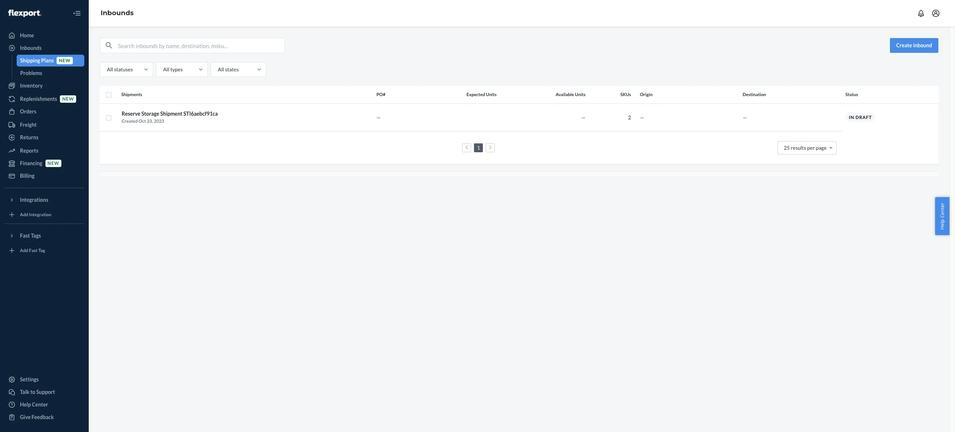 Task type: vqa. For each thing, say whether or not it's contained in the screenshot.
tab
no



Task type: locate. For each thing, give the bounding box(es) containing it.
reports
[[20, 148, 38, 154]]

new up orders link
[[62, 96, 74, 102]]

0 horizontal spatial inbounds link
[[4, 42, 84, 54]]

chevron left image
[[465, 145, 469, 150]]

25 results per page option
[[784, 144, 827, 151]]

add left integration
[[20, 212, 28, 218]]

25 results per page
[[784, 144, 827, 151]]

new
[[59, 58, 71, 63], [62, 96, 74, 102], [48, 161, 59, 166]]

talk
[[20, 389, 29, 395]]

0 horizontal spatial units
[[486, 92, 497, 97]]

help center link
[[4, 399, 84, 411]]

flexport logo image
[[8, 10, 41, 17]]

add
[[20, 212, 28, 218], [20, 248, 28, 254]]

2 vertical spatial new
[[48, 161, 59, 166]]

1 add from the top
[[20, 212, 28, 218]]

2 add from the top
[[20, 248, 28, 254]]

help inside the help center link
[[20, 402, 31, 408]]

square image
[[106, 92, 112, 98]]

0 vertical spatial help
[[939, 219, 946, 230]]

fast left tags
[[20, 233, 30, 239]]

—
[[377, 114, 381, 120], [582, 114, 586, 120], [640, 114, 645, 120], [743, 114, 747, 120]]

1 vertical spatial help
[[20, 402, 31, 408]]

1 vertical spatial inbounds
[[20, 45, 42, 51]]

add inside add integration link
[[20, 212, 28, 218]]

returns
[[20, 134, 38, 141]]

status
[[846, 92, 859, 97]]

inbounds
[[101, 9, 134, 17], [20, 45, 42, 51]]

units right available at the right of the page
[[575, 92, 586, 97]]

expected
[[467, 92, 485, 97]]

shipping plans
[[20, 57, 54, 64]]

all for all types
[[163, 66, 169, 73]]

new for financing
[[48, 161, 59, 166]]

— down available units
[[582, 114, 586, 120]]

inventory link
[[4, 80, 84, 92]]

0 vertical spatial help center
[[939, 203, 946, 230]]

0 vertical spatial center
[[939, 203, 946, 218]]

give feedback button
[[4, 412, 84, 424]]

origin
[[640, 92, 653, 97]]

new down reports link
[[48, 161, 59, 166]]

0 horizontal spatial all
[[107, 66, 113, 73]]

0 vertical spatial fast
[[20, 233, 30, 239]]

add inside add fast tag 'link'
[[20, 248, 28, 254]]

all left types
[[163, 66, 169, 73]]

all left statuses
[[107, 66, 113, 73]]

inventory
[[20, 82, 43, 89]]

center inside button
[[939, 203, 946, 218]]

3 — from the left
[[640, 114, 645, 120]]

0 vertical spatial inbounds
[[101, 9, 134, 17]]

1 horizontal spatial center
[[939, 203, 946, 218]]

1 vertical spatial inbounds link
[[4, 42, 84, 54]]

units right "expected" at the top
[[486, 92, 497, 97]]

fast
[[20, 233, 30, 239], [29, 248, 38, 254]]

expected units
[[467, 92, 497, 97]]

financing
[[20, 160, 42, 166]]

1 horizontal spatial all
[[163, 66, 169, 73]]

0 vertical spatial new
[[59, 58, 71, 63]]

reserve
[[122, 110, 140, 117]]

units for available units
[[575, 92, 586, 97]]

inbounds link
[[101, 9, 134, 17], [4, 42, 84, 54]]

2 horizontal spatial all
[[218, 66, 224, 73]]

fast inside dropdown button
[[20, 233, 30, 239]]

fast left tag
[[29, 248, 38, 254]]

create inbound button
[[890, 38, 939, 53]]

available units
[[556, 92, 586, 97]]

results
[[791, 144, 807, 151]]

reserve storage shipment sti6aebcf91ca created oct 23, 2023
[[122, 110, 218, 124]]

tags
[[31, 233, 41, 239]]

fast tags
[[20, 233, 41, 239]]

— down po#
[[377, 114, 381, 120]]

inbound
[[914, 42, 933, 48]]

0 horizontal spatial help center
[[20, 402, 48, 408]]

1 horizontal spatial units
[[575, 92, 586, 97]]

0 vertical spatial inbounds link
[[101, 9, 134, 17]]

open account menu image
[[932, 9, 941, 18]]

2 all from the left
[[163, 66, 169, 73]]

add fast tag link
[[4, 245, 84, 257]]

1 vertical spatial fast
[[29, 248, 38, 254]]

add integration link
[[4, 209, 84, 221]]

page
[[816, 144, 827, 151]]

center
[[939, 203, 946, 218], [32, 402, 48, 408]]

1 horizontal spatial help
[[939, 219, 946, 230]]

all for all states
[[218, 66, 224, 73]]

replenishments
[[20, 96, 57, 102]]

shipments
[[121, 92, 142, 97]]

— right the 2
[[640, 114, 645, 120]]

2 units from the left
[[575, 92, 586, 97]]

talk to support
[[20, 389, 55, 395]]

units
[[486, 92, 497, 97], [575, 92, 586, 97]]

all left states
[[218, 66, 224, 73]]

help center
[[939, 203, 946, 230], [20, 402, 48, 408]]

feedback
[[32, 414, 54, 421]]

1 horizontal spatial help center
[[939, 203, 946, 230]]

0 horizontal spatial help
[[20, 402, 31, 408]]

all
[[107, 66, 113, 73], [163, 66, 169, 73], [218, 66, 224, 73]]

skus
[[621, 92, 631, 97]]

new right the plans
[[59, 58, 71, 63]]

1 horizontal spatial inbounds link
[[101, 9, 134, 17]]

help inside the help center button
[[939, 219, 946, 230]]

1 vertical spatial new
[[62, 96, 74, 102]]

3 all from the left
[[218, 66, 224, 73]]

square image
[[106, 115, 112, 121]]

in
[[849, 115, 855, 120]]

1 vertical spatial center
[[32, 402, 48, 408]]

help
[[939, 219, 946, 230], [20, 402, 31, 408]]

1 all from the left
[[107, 66, 113, 73]]

integrations
[[20, 197, 48, 203]]

new for replenishments
[[62, 96, 74, 102]]

available
[[556, 92, 574, 97]]

1 vertical spatial help center
[[20, 402, 48, 408]]

created
[[122, 118, 138, 124]]

— down destination
[[743, 114, 747, 120]]

units for expected units
[[486, 92, 497, 97]]

1 units from the left
[[486, 92, 497, 97]]

help center button
[[936, 197, 950, 235]]

home
[[20, 32, 34, 38]]

open notifications image
[[917, 9, 926, 18]]

add down fast tags
[[20, 248, 28, 254]]

1 vertical spatial add
[[20, 248, 28, 254]]

0 vertical spatial add
[[20, 212, 28, 218]]

fast inside 'link'
[[29, 248, 38, 254]]

to
[[30, 389, 35, 395]]

integrations button
[[4, 194, 84, 206]]



Task type: describe. For each thing, give the bounding box(es) containing it.
reports link
[[4, 145, 84, 157]]

freight link
[[4, 119, 84, 131]]

oct
[[139, 118, 146, 124]]

plans
[[41, 57, 54, 64]]

give
[[20, 414, 31, 421]]

po#
[[377, 92, 386, 97]]

integration
[[29, 212, 51, 218]]

all statuses
[[107, 66, 133, 73]]

create inbound
[[897, 42, 933, 48]]

freight
[[20, 122, 37, 128]]

new for shipping plans
[[59, 58, 71, 63]]

per
[[808, 144, 815, 151]]

give feedback
[[20, 414, 54, 421]]

2 — from the left
[[582, 114, 586, 120]]

shipment
[[160, 110, 183, 117]]

statuses
[[114, 66, 133, 73]]

chevron right image
[[489, 145, 492, 150]]

billing link
[[4, 170, 84, 182]]

add for add fast tag
[[20, 248, 28, 254]]

settings link
[[4, 374, 84, 386]]

25
[[784, 144, 790, 151]]

states
[[225, 66, 239, 73]]

orders
[[20, 108, 36, 115]]

2023
[[154, 118, 164, 124]]

returns link
[[4, 132, 84, 144]]

Search inbounds by name, destination, msku... text field
[[118, 38, 284, 53]]

23,
[[147, 118, 153, 124]]

destination
[[743, 92, 767, 97]]

draft
[[856, 115, 872, 120]]

help center inside button
[[939, 203, 946, 230]]

billing
[[20, 173, 35, 179]]

orders link
[[4, 106, 84, 118]]

add integration
[[20, 212, 51, 218]]

create
[[897, 42, 913, 48]]

support
[[36, 389, 55, 395]]

add for add integration
[[20, 212, 28, 218]]

in draft
[[849, 115, 872, 120]]

add fast tag
[[20, 248, 45, 254]]

0 horizontal spatial center
[[32, 402, 48, 408]]

types
[[170, 66, 183, 73]]

talk to support button
[[4, 387, 84, 398]]

1
[[477, 144, 480, 151]]

1 link
[[476, 144, 482, 151]]

close navigation image
[[73, 9, 81, 18]]

storage
[[141, 110, 159, 117]]

1 horizontal spatial inbounds
[[101, 9, 134, 17]]

problems
[[20, 70, 42, 76]]

1 — from the left
[[377, 114, 381, 120]]

sti6aebcf91ca
[[184, 110, 218, 117]]

2
[[628, 114, 631, 120]]

problems link
[[16, 67, 84, 79]]

all states
[[218, 66, 239, 73]]

0 horizontal spatial inbounds
[[20, 45, 42, 51]]

4 — from the left
[[743, 114, 747, 120]]

tag
[[38, 248, 45, 254]]

home link
[[4, 30, 84, 41]]

settings
[[20, 377, 39, 383]]

all types
[[163, 66, 183, 73]]

fast tags button
[[4, 230, 84, 242]]

shipping
[[20, 57, 40, 64]]

all for all statuses
[[107, 66, 113, 73]]



